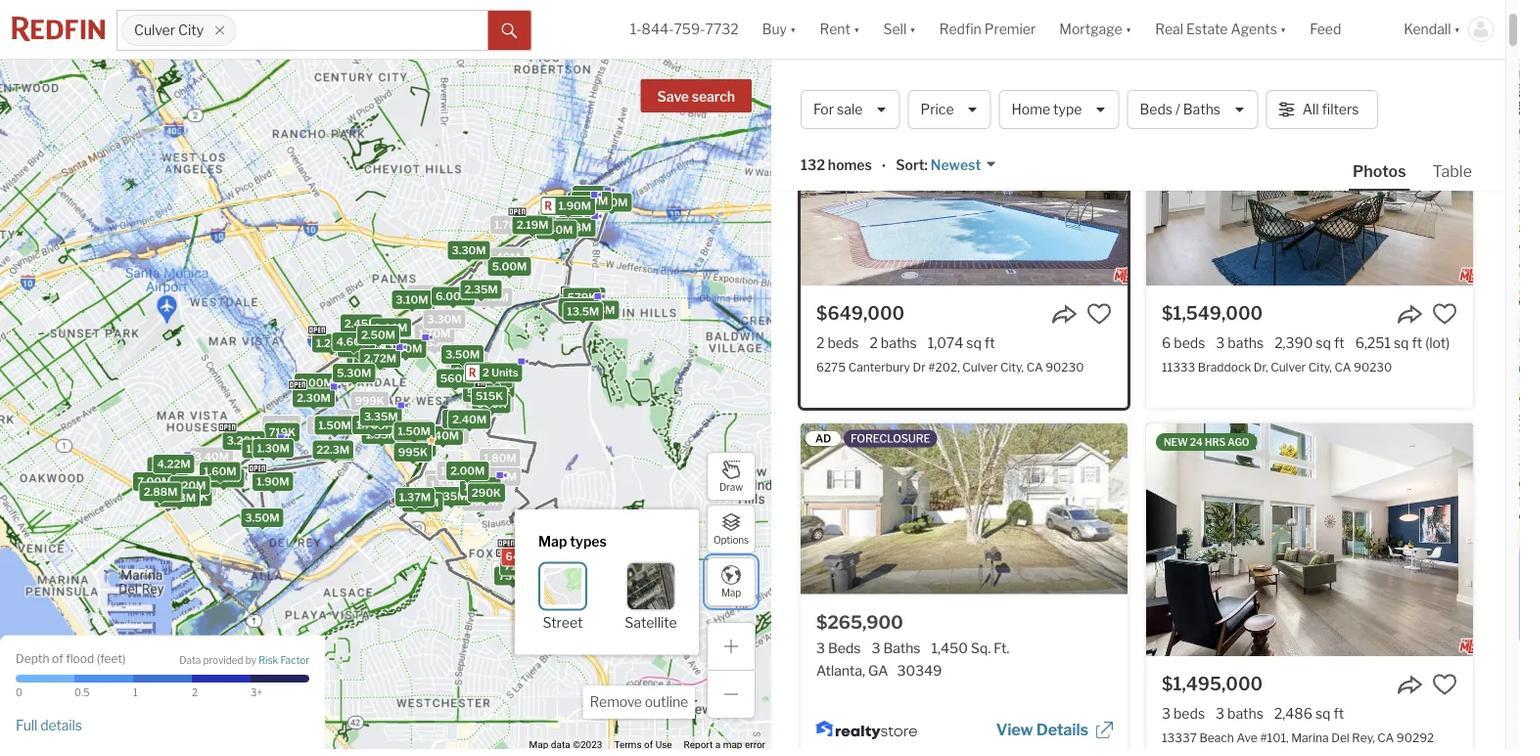 Task type: describe. For each thing, give the bounding box(es) containing it.
6275
[[817, 360, 846, 374]]

875k
[[569, 298, 598, 310]]

▾ for sell ▾
[[910, 21, 916, 38]]

▾ for mortgage ▾
[[1126, 21, 1132, 38]]

2.75m
[[151, 461, 184, 473]]

1.55m up 290k
[[441, 465, 473, 478]]

baths for $1,549,000
[[1228, 335, 1264, 351]]

1.50m up '579k' on the top left of page
[[548, 219, 580, 232]]

risk factor link
[[259, 654, 309, 668]]

1.24m
[[316, 337, 348, 350]]

5.00m
[[492, 261, 527, 273]]

favorite button image
[[1087, 302, 1112, 327]]

0 vertical spatial 3.00m
[[547, 220, 581, 233]]

520k
[[519, 534, 549, 547]]

1.90m down 1.44m at the top of page
[[390, 343, 422, 356]]

units down 646k at the bottom
[[532, 535, 559, 548]]

1 vertical spatial 1.60m
[[204, 465, 237, 478]]

new 24 hrs ago
[[1164, 437, 1250, 448]]

city
[[178, 22, 204, 39]]

3 up beach
[[1216, 706, 1225, 723]]

0 vertical spatial 3.30m
[[452, 244, 486, 257]]

1,074
[[928, 335, 964, 351]]

homes
[[958, 79, 1030, 105]]

photo of 11333 braddock dr, culver city, ca 90230 image
[[1146, 53, 1473, 286]]

2 units up 640k
[[519, 526, 555, 539]]

1.87m
[[246, 443, 278, 456]]

646k
[[523, 522, 553, 535]]

for sale button
[[801, 90, 900, 129]]

1.50m down 4.22m
[[174, 481, 207, 494]]

2 up 789k
[[483, 366, 489, 379]]

13337 beach ave #101, marina del rey, ca 90292
[[1162, 731, 1435, 745]]

495k
[[479, 373, 509, 385]]

save
[[658, 89, 689, 105]]

1 vertical spatial 1.05m
[[466, 496, 499, 509]]

515k
[[476, 390, 503, 403]]

2,486 sq ft
[[1275, 706, 1344, 723]]

photos
[[1353, 162, 1406, 181]]

del
[[1332, 731, 1350, 745]]

2 up 739k
[[506, 549, 512, 562]]

full details
[[16, 717, 82, 734]]

6,251
[[1356, 335, 1391, 351]]

0 horizontal spatial 559k
[[467, 387, 496, 400]]

▾ inside "real estate agents ▾" link
[[1280, 21, 1287, 38]]

1.80m down '3.40m'
[[207, 473, 240, 485]]

ago
[[1228, 437, 1250, 448]]

rent ▾ button
[[820, 0, 860, 59]]

)
[[122, 653, 126, 667]]

newest
[[931, 157, 981, 174]]

type
[[1053, 101, 1082, 118]]

1.50m up 995k
[[398, 425, 431, 438]]

sq for $1,495,000
[[1316, 706, 1331, 723]]

844-
[[642, 21, 674, 38]]

favorite button checkbox
[[1432, 302, 1458, 327]]

1.90m up 789k
[[455, 365, 488, 378]]

2 horizontal spatial city,
[[1309, 360, 1332, 374]]

redfin
[[940, 21, 982, 38]]

price button
[[908, 90, 991, 129]]

factor
[[280, 655, 309, 666]]

feed button
[[1299, 0, 1393, 59]]

units up 739k
[[515, 549, 542, 562]]

sell
[[884, 21, 907, 38]]

2.40m
[[452, 414, 487, 426]]

2 units up 715k
[[509, 546, 545, 559]]

1.80m up 290k
[[484, 453, 517, 465]]

0 vertical spatial 1.60m
[[575, 195, 608, 208]]

draw button
[[707, 452, 756, 501]]

1.80m up '579k' on the top left of page
[[536, 219, 569, 232]]

750k
[[519, 539, 548, 551]]

sell ▾
[[884, 21, 916, 38]]

2.19m
[[517, 219, 549, 231]]

real estate agents ▾ link
[[1155, 0, 1287, 59]]

▾ for buy ▾
[[790, 21, 796, 38]]

1-844-759-7732
[[630, 21, 739, 38]]

kendall ▾
[[1404, 21, 1461, 38]]

3 units
[[333, 338, 370, 351]]

1.40m up '579k' on the top left of page
[[540, 224, 573, 236]]

all filters
[[1303, 101, 1359, 118]]

canterbury
[[849, 360, 910, 374]]

0 horizontal spatial city,
[[872, 79, 918, 105]]

dr,
[[1254, 360, 1268, 374]]

units down 805k
[[518, 546, 545, 559]]

outline
[[645, 695, 688, 711]]

2.45m
[[344, 318, 378, 330]]

1.90m up 1.68m
[[559, 200, 591, 212]]

culver down 1,074 sq ft
[[963, 360, 998, 374]]

mortgage ▾ button
[[1048, 0, 1144, 59]]

ca right rey,
[[1378, 731, 1394, 745]]

0 horizontal spatial 3.10m
[[396, 294, 428, 307]]

favorite button image for $1,495,000
[[1432, 673, 1458, 698]]

sq right 6,251
[[1394, 335, 1409, 351]]

1.37m
[[399, 491, 431, 504]]

newest button
[[928, 156, 997, 175]]

marina
[[1292, 731, 1329, 745]]

sell ▾ button
[[872, 0, 928, 59]]

homes
[[828, 157, 872, 174]]

685k
[[178, 491, 208, 504]]

rey,
[[1352, 731, 1375, 745]]

1.55m down '3.35m'
[[366, 429, 398, 442]]

2 90230 from the left
[[1354, 360, 1392, 374]]

culver left city
[[134, 22, 175, 39]]

full
[[16, 717, 38, 734]]

2,390 sq ft
[[1275, 335, 1345, 351]]

1.55m right 2.19m
[[557, 221, 589, 234]]

1 vertical spatial 1.30m
[[257, 443, 290, 455]]

ca right "#202,"
[[1027, 360, 1043, 374]]

1.90m down 2.00m on the left bottom of the page
[[464, 481, 497, 493]]

90292
[[1397, 731, 1435, 745]]

3 up braddock
[[1216, 335, 1225, 351]]

by
[[245, 655, 256, 666]]

1,074 sq ft
[[928, 335, 995, 351]]

home
[[1012, 101, 1051, 118]]

flood
[[66, 653, 94, 667]]

sq for $649,000
[[967, 335, 982, 351]]

1 vertical spatial 3.30m
[[427, 313, 462, 326]]

favorite button checkbox for $649,000
[[1087, 302, 1112, 327]]

risk
[[259, 655, 278, 666]]

3 up the '13337'
[[1162, 706, 1171, 723]]

995k
[[398, 446, 428, 459]]

1.50m up 22.3m on the bottom
[[319, 420, 351, 432]]

1.40m down 2.85m
[[426, 430, 459, 443]]

0 vertical spatial 3.50m
[[446, 349, 480, 361]]

730k
[[499, 570, 528, 583]]

draw
[[720, 482, 743, 494]]

2 units up 739k
[[506, 549, 542, 562]]

739k
[[509, 564, 538, 577]]

▾ for kendall ▾
[[1454, 21, 1461, 38]]

1 horizontal spatial 1.35m
[[435, 491, 467, 503]]

types
[[570, 533, 607, 550]]

#202,
[[928, 360, 960, 374]]

132
[[801, 157, 825, 174]]

baths for $649,000
[[881, 335, 917, 351]]

0 vertical spatial 2.30m
[[450, 356, 484, 369]]

save search button
[[641, 79, 752, 113]]

google image
[[5, 725, 70, 751]]

2 up canterbury
[[870, 335, 878, 351]]

6.00m
[[436, 291, 471, 303]]

depth of flood ( feet )
[[16, 653, 126, 667]]

rent ▾
[[820, 21, 860, 38]]

map for map
[[721, 588, 741, 599]]

price
[[921, 101, 954, 118]]

1 horizontal spatial city,
[[1001, 360, 1024, 374]]

2.00m
[[450, 465, 485, 478]]

agents
[[1231, 21, 1278, 38]]

1-844-759-7732 link
[[630, 21, 739, 38]]

ad region
[[801, 424, 1128, 751]]

3 baths for $1,549,000
[[1216, 335, 1264, 351]]

satellite
[[625, 615, 677, 632]]

2 units down 646k at the bottom
[[523, 535, 559, 548]]

1 horizontal spatial 559k
[[572, 291, 602, 304]]

2.88m
[[144, 486, 178, 499]]

units up 789k
[[492, 366, 519, 379]]

street button
[[538, 562, 587, 632]]

ca left homes
[[922, 79, 953, 105]]

submit search image
[[502, 23, 518, 39]]

0 horizontal spatial 3.50m
[[245, 512, 280, 525]]

remove outline button
[[583, 686, 695, 720]]



Task type: vqa. For each thing, say whether or not it's contained in the screenshot.
2nd the from right
no



Task type: locate. For each thing, give the bounding box(es) containing it.
1.55m down 3 units
[[351, 354, 383, 367]]

beds for $649,000
[[828, 335, 859, 351]]

(lot)
[[1426, 335, 1450, 351]]

details
[[40, 717, 82, 734]]

0 vertical spatial 3 baths
[[1216, 335, 1264, 351]]

▾ inside buy ▾ dropdown button
[[790, 21, 796, 38]]

•
[[882, 158, 886, 175]]

2 up 6275
[[817, 335, 825, 351]]

street
[[543, 615, 583, 632]]

dialog containing map types
[[515, 510, 699, 655]]

3 baths up braddock
[[1216, 335, 1264, 351]]

market
[[1261, 85, 1315, 104]]

beds
[[1140, 101, 1173, 118]]

ft for $1,549,000
[[1334, 335, 1345, 351]]

0 horizontal spatial favorite button checkbox
[[1087, 302, 1112, 327]]

1 vertical spatial 2.30m
[[297, 392, 331, 405]]

24
[[1190, 437, 1203, 448]]

ft for $649,000
[[985, 335, 995, 351]]

1.20m down 4.22m
[[174, 480, 206, 493]]

favorite button image for $1,549,000
[[1432, 302, 1458, 327]]

3.00m up '579k' on the top left of page
[[547, 220, 581, 233]]

ft left "(lot)"
[[1412, 335, 1423, 351]]

▾ right 'buy'
[[790, 21, 796, 38]]

buy
[[762, 21, 787, 38]]

rent
[[820, 21, 851, 38]]

satellite button
[[625, 562, 677, 632]]

0 vertical spatial 1.35m
[[341, 413, 373, 426]]

1.05m down 2.00m on the left bottom of the page
[[466, 496, 499, 509]]

2.30m up 22.3m on the bottom
[[297, 392, 331, 405]]

559k up 13.5m
[[572, 291, 602, 304]]

559k up "780k"
[[467, 387, 496, 400]]

$649,000
[[817, 303, 905, 324]]

favorite button image up "(lot)"
[[1432, 302, 1458, 327]]

1.20m down 7.00m
[[158, 492, 190, 505]]

1.15m up 1.87m
[[266, 419, 297, 432]]

1.40m down 5.00m
[[476, 291, 509, 304]]

2 3 baths from the top
[[1216, 706, 1264, 723]]

ft right 1,074
[[985, 335, 995, 351]]

0 horizontal spatial 1.15m
[[266, 419, 297, 432]]

1.10m
[[320, 445, 350, 458]]

0
[[16, 688, 22, 700]]

baths up canterbury
[[881, 335, 917, 351]]

789k
[[475, 385, 504, 398]]

1 vertical spatial 1.25m
[[397, 423, 428, 436]]

1.75m
[[433, 429, 465, 441]]

city, down the 2,390 sq ft
[[1309, 360, 1332, 374]]

1.35m down 2.00m on the left bottom of the page
[[435, 491, 467, 503]]

full details button
[[16, 717, 82, 735]]

3.30m down "6.00m"
[[427, 313, 462, 326]]

1 vertical spatial 3 baths
[[1216, 706, 1264, 723]]

sale
[[837, 101, 863, 118]]

1.30m
[[572, 195, 604, 208], [257, 443, 290, 455]]

options
[[714, 535, 749, 547]]

1.55m down 2.00m on the left bottom of the page
[[430, 479, 463, 491]]

1
[[133, 688, 138, 700]]

culver down 2,390
[[1271, 360, 1306, 374]]

1 horizontal spatial map
[[721, 588, 741, 599]]

0 vertical spatial 1.25m
[[581, 190, 613, 203]]

ave
[[1237, 731, 1258, 745]]

data provided by risk factor
[[179, 655, 309, 666]]

1.40m left 2.35m
[[411, 288, 444, 301]]

1.40m
[[540, 224, 573, 236], [488, 251, 521, 264], [411, 288, 444, 301], [476, 291, 509, 304], [426, 430, 459, 443]]

▾ right rent
[[854, 21, 860, 38]]

for
[[1035, 79, 1065, 105]]

759-
[[674, 21, 705, 38]]

city, left 'price'
[[872, 79, 918, 105]]

culver down rent
[[801, 79, 867, 105]]

previous button image
[[817, 160, 836, 180]]

3.00m left 5.30m
[[299, 377, 334, 390]]

1.68m
[[559, 221, 592, 234]]

13337
[[1162, 731, 1197, 745]]

1.60m up 1.68m
[[575, 195, 608, 208]]

ca down the 2,390 sq ft
[[1335, 360, 1352, 374]]

buy ▾ button
[[762, 0, 796, 59]]

2 down 646k at the bottom
[[523, 535, 530, 548]]

1 horizontal spatial 3.50m
[[446, 349, 480, 361]]

table
[[1433, 162, 1472, 181]]

home type
[[1012, 101, 1082, 118]]

1.60m down '3.40m'
[[204, 465, 237, 478]]

1.50m up 560k
[[418, 336, 451, 349]]

0 vertical spatial 1.30m
[[572, 195, 604, 208]]

map region
[[0, 0, 1003, 751]]

units down the 2.45m
[[343, 338, 370, 351]]

2 up 715k
[[509, 546, 516, 559]]

favorite button checkbox
[[1087, 302, 1112, 327], [1432, 673, 1458, 698]]

3.20m
[[227, 435, 261, 448]]

2 up 640k
[[519, 526, 525, 539]]

0 horizontal spatial 1.05m
[[429, 474, 462, 487]]

0 horizontal spatial 1.30m
[[257, 443, 290, 455]]

2 favorite button image from the top
[[1432, 673, 1458, 698]]

$1,495,000
[[1162, 674, 1263, 695]]

1 horizontal spatial 2.30m
[[450, 356, 484, 369]]

500k
[[480, 397, 510, 410]]

2.72m
[[364, 352, 397, 365]]

3.50m down 1.87m
[[245, 512, 280, 525]]

1 vertical spatial favorite button image
[[1432, 673, 1458, 698]]

0 vertical spatial favorite button checkbox
[[1087, 302, 1112, 327]]

1.30m down 719k
[[257, 443, 290, 455]]

90230
[[1046, 360, 1084, 374], [1354, 360, 1392, 374]]

culver
[[134, 22, 175, 39], [801, 79, 867, 105], [963, 360, 998, 374], [1271, 360, 1306, 374]]

560k
[[440, 372, 470, 385]]

ft up the del
[[1334, 706, 1344, 723]]

1.90m
[[559, 200, 591, 212], [390, 343, 422, 356], [455, 365, 488, 378], [257, 476, 289, 489], [464, 481, 497, 493]]

4 ▾ from the left
[[1126, 21, 1132, 38]]

3 baths for $1,495,000
[[1216, 706, 1264, 723]]

1.45m
[[406, 497, 439, 510]]

new
[[1164, 437, 1188, 448]]

1 horizontal spatial 3.00m
[[547, 220, 581, 233]]

3.50m up 560k
[[446, 349, 480, 361]]

▾ inside rent ▾ dropdown button
[[854, 21, 860, 38]]

0 vertical spatial favorite button image
[[1432, 302, 1458, 327]]

11333 braddock dr, culver city, ca 90230
[[1162, 360, 1392, 374]]

0 vertical spatial 1.05m
[[429, 474, 462, 487]]

4.60m
[[336, 336, 371, 348]]

3 beds
[[1162, 706, 1205, 723]]

3 baths up ave on the right
[[1216, 706, 1264, 723]]

:
[[925, 157, 928, 174]]

beds up 6275
[[828, 335, 859, 351]]

▾ for rent ▾
[[854, 21, 860, 38]]

save search
[[658, 89, 735, 105]]

2 down data
[[192, 688, 198, 700]]

1.80m up 22.3m on the bottom
[[312, 420, 344, 432]]

map for map types
[[538, 533, 567, 550]]

sq
[[967, 335, 982, 351], [1316, 335, 1331, 351], [1394, 335, 1409, 351], [1316, 706, 1331, 723]]

beds
[[828, 335, 859, 351], [1174, 335, 1206, 351], [1174, 706, 1205, 723]]

5 ▾ from the left
[[1280, 21, 1287, 38]]

beds up the '13337'
[[1174, 706, 1205, 723]]

1.40m up 2.35m
[[488, 251, 521, 264]]

0 horizontal spatial 2.30m
[[297, 392, 331, 405]]

buy ▾
[[762, 21, 796, 38]]

0 horizontal spatial map
[[538, 533, 567, 550]]

estate
[[1187, 21, 1228, 38]]

2 vertical spatial 1.25m
[[400, 441, 432, 454]]

real estate agents ▾ button
[[1144, 0, 1299, 59]]

buy ▾ button
[[751, 0, 808, 59]]

favorite button checkbox for $1,495,000
[[1432, 673, 1458, 698]]

units
[[343, 338, 370, 351], [492, 366, 519, 379], [528, 526, 555, 539], [532, 535, 559, 548], [518, 546, 545, 559], [515, 549, 542, 562]]

1 vertical spatial 3.50m
[[245, 512, 280, 525]]

3
[[1216, 335, 1225, 351], [333, 338, 340, 351], [1162, 706, 1171, 723], [1216, 706, 1225, 723]]

1 ▾ from the left
[[790, 21, 796, 38]]

1 favorite button image from the top
[[1432, 302, 1458, 327]]

3.00m
[[547, 220, 581, 233], [299, 377, 334, 390]]

1.35m down '999k'
[[341, 413, 373, 426]]

640k
[[511, 544, 541, 557]]

0 horizontal spatial 1.35m
[[341, 413, 373, 426]]

649k
[[577, 189, 606, 202], [576, 189, 606, 202], [481, 382, 511, 395], [479, 390, 509, 402], [525, 533, 555, 545], [506, 551, 535, 563]]

2 beds
[[817, 335, 859, 351]]

1.30m up 1.68m
[[572, 195, 604, 208]]

favorite button image up 90292
[[1432, 673, 1458, 698]]

baths up ave on the right
[[1228, 706, 1264, 723]]

1.15m up 290k
[[487, 471, 517, 484]]

3.30m up 2.35m
[[452, 244, 486, 257]]

1 vertical spatial favorite button checkbox
[[1432, 673, 1458, 698]]

6275 canterbury dr #202, culver city, ca 90230
[[817, 360, 1084, 374]]

0 horizontal spatial 3.00m
[[299, 377, 334, 390]]

1 horizontal spatial 3.10m
[[562, 302, 595, 314]]

3 ▾ from the left
[[910, 21, 916, 38]]

1.25m up 995k
[[397, 423, 428, 436]]

0 vertical spatial map
[[538, 533, 567, 550]]

1 horizontal spatial favorite button checkbox
[[1432, 673, 1458, 698]]

1 vertical spatial 3.00m
[[299, 377, 334, 390]]

▾ right mortgage
[[1126, 21, 1132, 38]]

units up 640k
[[528, 526, 555, 539]]

7732
[[705, 21, 739, 38]]

beds right 6 on the top
[[1174, 335, 1206, 351]]

remove culver city image
[[214, 24, 226, 36]]

of
[[52, 653, 63, 667]]

dialog
[[515, 510, 699, 655]]

22.3m
[[316, 444, 350, 457]]

1.25m up 1.68m
[[581, 190, 613, 203]]

1 vertical spatial 1.15m
[[487, 471, 517, 484]]

favorite button image
[[1432, 302, 1458, 327], [1432, 673, 1458, 698]]

1 horizontal spatial 1.05m
[[466, 496, 499, 509]]

1 horizontal spatial 90230
[[1354, 360, 1392, 374]]

baths for $1,495,000
[[1228, 706, 1264, 723]]

provided
[[203, 655, 243, 666]]

map inside map button
[[721, 588, 741, 599]]

6 ▾ from the left
[[1454, 21, 1461, 38]]

2 ▾ from the left
[[854, 21, 860, 38]]

beds for $1,549,000
[[1174, 335, 1206, 351]]

0.5
[[74, 688, 90, 700]]

beds for $1,495,000
[[1174, 706, 1205, 723]]

2,390
[[1275, 335, 1313, 351]]

1.90m down 1.87m
[[257, 476, 289, 489]]

photo of 13337 beach ave #101, marina del rey, ca 90292 image
[[1146, 424, 1473, 657]]

ft for $1,495,000
[[1334, 706, 1344, 723]]

sq for $1,549,000
[[1316, 335, 1331, 351]]

options button
[[707, 505, 756, 554]]

1.05m up 1.45m
[[429, 474, 462, 487]]

for
[[814, 101, 834, 118]]

1 90230 from the left
[[1046, 360, 1084, 374]]

2 vertical spatial 1.60m
[[547, 513, 580, 526]]

▾ inside mortgage ▾ dropdown button
[[1126, 21, 1132, 38]]

600k
[[477, 398, 507, 411]]

city, right "#202,"
[[1001, 360, 1024, 374]]

ft left 6,251
[[1334, 335, 1345, 351]]

▾ right kendall
[[1454, 21, 1461, 38]]

sell ▾ button
[[884, 0, 916, 59]]

▾
[[790, 21, 796, 38], [854, 21, 860, 38], [910, 21, 916, 38], [1126, 21, 1132, 38], [1280, 21, 1287, 38], [1454, 21, 1461, 38]]

sq right 1,074
[[967, 335, 982, 351]]

1 vertical spatial 559k
[[467, 387, 496, 400]]

2.30m up 560k
[[450, 356, 484, 369]]

0 vertical spatial 1.15m
[[266, 419, 297, 432]]

0 vertical spatial 559k
[[572, 291, 602, 304]]

1.25m up 1.37m
[[400, 441, 432, 454]]

1.20m
[[174, 480, 206, 493], [158, 492, 190, 505]]

3 inside map region
[[333, 338, 340, 351]]

8.98m
[[341, 342, 376, 355]]

all
[[1303, 101, 1319, 118]]

2 units up 789k
[[483, 366, 519, 379]]

0 horizontal spatial 90230
[[1046, 360, 1084, 374]]

1.60m up map types
[[547, 513, 580, 526]]

6
[[1162, 335, 1171, 351]]

map button
[[707, 558, 756, 607]]

▾ inside sell ▾ dropdown button
[[910, 21, 916, 38]]

780k
[[470, 401, 499, 414]]

feed
[[1310, 21, 1342, 38]]

132 homes •
[[801, 157, 886, 175]]

▾ right "agents"
[[1280, 21, 1287, 38]]

▾ right sell on the top right
[[910, 21, 916, 38]]

dr
[[913, 360, 926, 374]]

1 vertical spatial 1.35m
[[435, 491, 467, 503]]

1 horizontal spatial 1.15m
[[487, 471, 517, 484]]

kendall
[[1404, 21, 1451, 38]]

1 vertical spatial map
[[721, 588, 741, 599]]

baths up dr,
[[1228, 335, 1264, 351]]

sq up marina
[[1316, 706, 1331, 723]]

map types
[[538, 533, 607, 550]]

None search field
[[236, 11, 488, 50]]

1 horizontal spatial 1.30m
[[572, 195, 604, 208]]

1 3 baths from the top
[[1216, 335, 1264, 351]]

photo of 6275 canterbury dr #202, culver city, ca 90230 image
[[801, 53, 1128, 286]]



